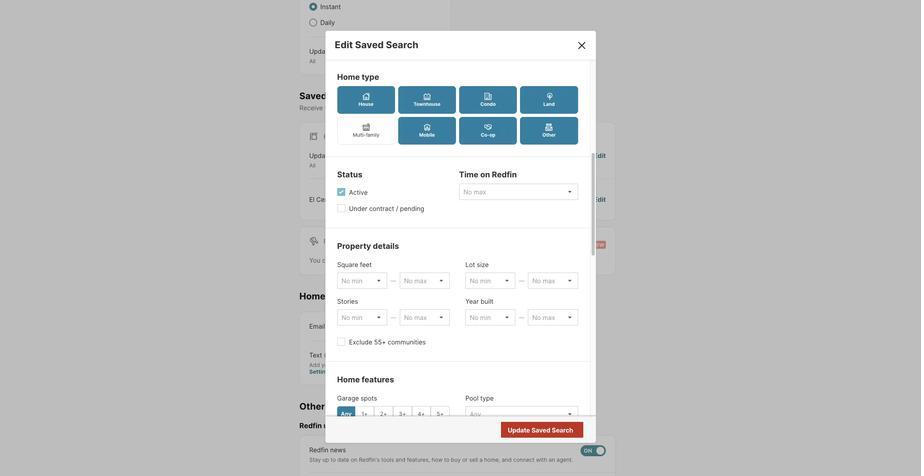 Task type: locate. For each thing, give the bounding box(es) containing it.
details
[[373, 242, 399, 251]]

2+
[[380, 411, 387, 418]]

all
[[309, 58, 316, 65], [309, 162, 316, 169]]

size
[[477, 261, 489, 269]]

searches up the notifications
[[329, 90, 371, 102]]

1 vertical spatial all
[[309, 162, 316, 169]]

redfin down the other emails
[[300, 422, 322, 431]]

how
[[432, 457, 443, 464]]

redfin up stay
[[309, 447, 329, 455]]

el
[[309, 196, 315, 204]]

search for edit saved search
[[386, 39, 419, 50]]

0 horizontal spatial other
[[300, 401, 325, 413]]

55+
[[374, 339, 386, 347]]

0 horizontal spatial and
[[396, 457, 406, 464]]

option group containing house
[[337, 86, 578, 145]]

Land checkbox
[[521, 86, 578, 114]]

add
[[309, 362, 320, 369]]

0 vertical spatial update
[[309, 47, 331, 55]]

update inside button
[[508, 427, 530, 435]]

0 horizontal spatial type
[[362, 72, 379, 82]]

saved
[[355, 39, 384, 50], [300, 90, 327, 102], [356, 257, 374, 265], [532, 427, 551, 435]]

text
[[309, 352, 322, 360]]

0 vertical spatial update types all
[[309, 47, 350, 65]]

home for home features
[[337, 375, 360, 385]]

townhouse
[[414, 101, 441, 107]]

your left preferred
[[413, 104, 426, 112]]

1 vertical spatial types
[[333, 152, 350, 160]]

contract
[[369, 205, 394, 213]]

redfin right time
[[492, 170, 517, 180]]

your up settings
[[322, 362, 333, 369]]

other down land
[[543, 132, 556, 138]]

0 vertical spatial redfin
[[492, 170, 517, 180]]

stay
[[309, 457, 321, 464]]

saved left results
[[532, 427, 551, 435]]

updates
[[324, 422, 352, 431]]

types
[[333, 47, 350, 55], [333, 152, 350, 160]]

edit button
[[594, 151, 606, 169], [594, 195, 606, 205]]

and right the tools on the left bottom
[[396, 457, 406, 464]]

0 vertical spatial for
[[324, 133, 336, 141]]

home for home type
[[337, 72, 360, 82]]

—
[[391, 278, 396, 284], [519, 278, 525, 284], [391, 314, 396, 321], [519, 314, 525, 321]]

— for year built
[[519, 314, 525, 321]]

search inside update saved search button
[[552, 427, 574, 435]]

for left sale
[[324, 133, 336, 141]]

no for no emails
[[533, 196, 541, 204]]

1 horizontal spatial your
[[413, 104, 426, 112]]

searches
[[329, 90, 371, 102], [376, 257, 404, 265]]

1 horizontal spatial searches
[[376, 257, 404, 265]]

1 vertical spatial emails
[[327, 401, 356, 413]]

Multi-family checkbox
[[337, 117, 395, 145]]

up
[[323, 457, 329, 464]]

option group containing any
[[337, 407, 450, 422]]

buy
[[451, 457, 461, 464]]

types up home type on the left top of the page
[[333, 47, 350, 55]]

land
[[544, 101, 555, 107]]

home
[[337, 72, 360, 82], [300, 291, 326, 302], [337, 375, 360, 385]]

saved down property details
[[356, 257, 374, 265]]

mobile
[[420, 132, 435, 138]]

0 horizontal spatial emails
[[327, 401, 356, 413]]

Instant radio
[[309, 3, 317, 11]]

edit button for no emails
[[594, 195, 606, 205]]

1 vertical spatial update types all
[[309, 152, 350, 169]]

update types all up status
[[309, 152, 350, 169]]

to
[[331, 457, 336, 464], [444, 457, 450, 464]]

for for for sale
[[324, 133, 336, 141]]

features,
[[407, 457, 430, 464]]

edit for update types
[[594, 152, 606, 160]]

all up el
[[309, 162, 316, 169]]

0 horizontal spatial no
[[533, 196, 541, 204]]

0 horizontal spatial searches
[[329, 90, 371, 102]]

edit for no emails
[[594, 196, 606, 204]]

saved inside button
[[532, 427, 551, 435]]

all down daily radio
[[309, 58, 316, 65]]

Any radio
[[337, 407, 356, 422]]

option group for garage spots
[[337, 407, 450, 422]]

home down add your phone number in
[[337, 375, 360, 385]]

under contract / pending
[[349, 205, 425, 213]]

2 vertical spatial home
[[337, 375, 360, 385]]

can
[[322, 257, 333, 265]]

active
[[349, 189, 368, 197]]

for left 'rent'
[[324, 238, 336, 246]]

type right the pool
[[481, 395, 494, 403]]

2 edit button from the top
[[594, 195, 606, 205]]

Other checkbox
[[521, 117, 578, 145]]

year built
[[466, 298, 494, 306]]

Condo checkbox
[[459, 86, 517, 114]]

on right always at the left bottom of page
[[434, 323, 442, 331]]

exclude
[[349, 339, 373, 347]]

other inside checkbox
[[543, 132, 556, 138]]

emails
[[543, 196, 562, 204], [327, 401, 356, 413]]

2 update types all from the top
[[309, 152, 350, 169]]

1 horizontal spatial and
[[502, 457, 512, 464]]

— for lot size
[[519, 278, 525, 284]]

— for stories
[[391, 314, 396, 321]]

type for home type
[[362, 72, 379, 82]]

on right date
[[351, 457, 358, 464]]

2 for from the top
[[324, 238, 336, 246]]

daily
[[321, 19, 335, 27]]

redfin for redfin news stay up to date on redfin's tools and features, how to buy or sell a home, and connect with an agent.
[[309, 447, 329, 455]]

1 horizontal spatial emails
[[543, 196, 562, 204]]

saved up receive
[[300, 90, 327, 102]]

1 vertical spatial no
[[542, 427, 550, 435]]

0 vertical spatial types
[[333, 47, 350, 55]]

0 vertical spatial option group
[[337, 86, 578, 145]]

2 types from the top
[[333, 152, 350, 160]]

1 for from the top
[[324, 133, 336, 141]]

a
[[480, 457, 483, 464]]

saved inside saved searches receive timely notifications based on your preferred search filters.
[[300, 90, 327, 102]]

1 horizontal spatial no
[[542, 427, 550, 435]]

searching
[[423, 257, 452, 265]]

home up house checkbox
[[337, 72, 360, 82]]

1 vertical spatial for
[[324, 238, 336, 246]]

home left tours
[[300, 291, 326, 302]]

0 vertical spatial search
[[386, 39, 419, 50]]

home tours
[[300, 291, 351, 302]]

0 vertical spatial edit
[[335, 39, 353, 50]]

1 vertical spatial edit button
[[594, 195, 606, 205]]

1 vertical spatial edit
[[594, 152, 606, 160]]

and
[[396, 457, 406, 464], [502, 457, 512, 464]]

0 vertical spatial type
[[362, 72, 379, 82]]

redfin
[[492, 170, 517, 180], [300, 422, 322, 431], [309, 447, 329, 455]]

preferred
[[428, 104, 456, 112]]

2 to from the left
[[444, 457, 450, 464]]

0 vertical spatial no
[[533, 196, 541, 204]]

types down for sale
[[333, 152, 350, 160]]

no results
[[542, 427, 573, 435]]

2 vertical spatial redfin
[[309, 447, 329, 455]]

Townhouse checkbox
[[398, 86, 456, 114]]

on right based
[[403, 104, 411, 112]]

1 horizontal spatial to
[[444, 457, 450, 464]]

1 and from the left
[[396, 457, 406, 464]]

saved up home type on the left top of the page
[[355, 39, 384, 50]]

0 vertical spatial home
[[337, 72, 360, 82]]

searches down details
[[376, 257, 404, 265]]

to right up
[[331, 457, 336, 464]]

update types all down daily
[[309, 47, 350, 65]]

other for other
[[543, 132, 556, 138]]

1 vertical spatial option group
[[337, 407, 450, 422]]

update down daily radio
[[309, 47, 331, 55]]

1 horizontal spatial other
[[543, 132, 556, 138]]

1 vertical spatial search
[[552, 427, 574, 435]]

0 vertical spatial searches
[[329, 90, 371, 102]]

home for home tours
[[300, 291, 326, 302]]

co-
[[481, 132, 490, 138]]

rent
[[338, 238, 355, 246]]

1 vertical spatial other
[[300, 401, 325, 413]]

5+ radio
[[431, 407, 450, 422]]

timely
[[325, 104, 343, 112]]

2 and from the left
[[502, 457, 512, 464]]

.
[[484, 257, 486, 265]]

2+ radio
[[374, 407, 393, 422]]

redfin inside 'redfin news stay up to date on redfin's tools and features, how to buy or sell a home, and connect with an agent.'
[[309, 447, 329, 455]]

saved searches receive timely notifications based on your preferred search filters.
[[300, 90, 498, 112]]

searches inside saved searches receive timely notifications based on your preferred search filters.
[[329, 90, 371, 102]]

2 vertical spatial edit
[[594, 196, 606, 204]]

1 edit button from the top
[[594, 151, 606, 169]]

and right home,
[[502, 457, 512, 464]]

while
[[406, 257, 421, 265]]

1 horizontal spatial type
[[481, 395, 494, 403]]

/
[[396, 205, 399, 213]]

1 vertical spatial type
[[481, 395, 494, 403]]

update down for sale
[[309, 152, 331, 160]]

edit saved search element
[[335, 39, 567, 50]]

no inside no results button
[[542, 427, 550, 435]]

pool
[[466, 395, 479, 403]]

House checkbox
[[337, 86, 395, 114]]

list box
[[459, 184, 578, 200], [337, 273, 387, 289], [400, 273, 450, 289], [466, 273, 516, 289], [528, 273, 578, 289], [337, 310, 387, 326], [400, 310, 450, 326], [466, 310, 516, 326], [528, 310, 578, 326], [466, 407, 578, 423]]

type up house checkbox
[[362, 72, 379, 82]]

1 vertical spatial your
[[322, 362, 333, 369]]

on right time
[[481, 170, 490, 180]]

2 vertical spatial update
[[508, 427, 530, 435]]

other up redfin updates
[[300, 401, 325, 413]]

no
[[533, 196, 541, 204], [542, 427, 550, 435]]

garage
[[337, 395, 359, 403]]

update up 'connect'
[[508, 427, 530, 435]]

None checkbox
[[416, 351, 442, 362], [581, 446, 606, 457], [416, 351, 442, 362], [581, 446, 606, 457]]

0 vertical spatial all
[[309, 58, 316, 65]]

option group
[[337, 86, 578, 145], [337, 407, 450, 422]]

0 vertical spatial other
[[543, 132, 556, 138]]

1 all from the top
[[309, 58, 316, 65]]

to left buy on the bottom of the page
[[444, 457, 450, 464]]

on
[[403, 104, 411, 112], [481, 170, 490, 180], [434, 323, 442, 331], [351, 457, 358, 464]]

emails for no emails
[[543, 196, 562, 204]]

square feet
[[337, 261, 372, 269]]

1 vertical spatial home
[[300, 291, 326, 302]]

0 horizontal spatial search
[[386, 39, 419, 50]]

condo
[[481, 101, 496, 107]]

1 horizontal spatial search
[[552, 427, 574, 435]]

email
[[309, 323, 325, 331]]

0 vertical spatial emails
[[543, 196, 562, 204]]

for
[[324, 133, 336, 141], [324, 238, 336, 246]]

0 vertical spatial edit button
[[594, 151, 606, 169]]

1 vertical spatial redfin
[[300, 422, 322, 431]]

phone
[[335, 362, 351, 369]]

0 vertical spatial your
[[413, 104, 426, 112]]

update types all
[[309, 47, 350, 65], [309, 152, 350, 169]]

0 horizontal spatial to
[[331, 457, 336, 464]]



Task type: vqa. For each thing, say whether or not it's contained in the screenshot.
Other
yes



Task type: describe. For each thing, give the bounding box(es) containing it.
edit saved search
[[335, 39, 419, 50]]

agent.
[[557, 457, 574, 464]]

rentals
[[464, 257, 484, 265]]

receive
[[300, 104, 323, 112]]

you can create saved searches while searching for rentals .
[[309, 257, 486, 265]]

redfin updates
[[300, 422, 352, 431]]

no for no results
[[542, 427, 550, 435]]

feet
[[360, 261, 372, 269]]

garage spots
[[337, 395, 377, 403]]

results
[[552, 427, 573, 435]]

pool type
[[466, 395, 494, 403]]

time
[[459, 170, 479, 180]]

sale
[[338, 133, 354, 141]]

pending
[[400, 205, 425, 213]]

spots
[[361, 395, 377, 403]]

on inside edit saved search dialog
[[481, 170, 490, 180]]

for for for rent
[[324, 238, 336, 246]]

Mobile checkbox
[[398, 117, 456, 145]]

3+
[[399, 411, 406, 418]]

1 types from the top
[[333, 47, 350, 55]]

for
[[454, 257, 462, 265]]

home,
[[485, 457, 501, 464]]

features
[[362, 375, 394, 385]]

property details
[[337, 242, 399, 251]]

communities
[[388, 339, 426, 347]]

status
[[337, 170, 363, 180]]

no results button
[[532, 423, 582, 439]]

an
[[549, 457, 555, 464]]

search for update saved search
[[552, 427, 574, 435]]

redfin news stay up to date on redfin's tools and features, how to buy or sell a home, and connect with an agent.
[[309, 447, 574, 464]]

emails for other emails
[[327, 401, 356, 413]]

family
[[366, 132, 380, 138]]

lot size
[[466, 261, 489, 269]]

any
[[341, 411, 352, 418]]

tools
[[382, 457, 394, 464]]

account settings link
[[309, 362, 403, 376]]

news
[[330, 447, 346, 455]]

1
[[354, 196, 356, 204]]

date
[[338, 457, 349, 464]]

no emails
[[533, 196, 562, 204]]

for rent
[[324, 238, 355, 246]]

always on
[[411, 323, 442, 331]]

1 to from the left
[[331, 457, 336, 464]]

on inside 'redfin news stay up to date on redfin's tools and features, how to buy or sell a home, and connect with an agent.'
[[351, 457, 358, 464]]

you
[[309, 257, 321, 265]]

— for square feet
[[391, 278, 396, 284]]

house
[[359, 101, 374, 107]]

text (sms)
[[309, 352, 342, 360]]

account
[[380, 362, 403, 369]]

add your phone number in
[[309, 362, 380, 369]]

Co-op checkbox
[[459, 117, 517, 145]]

4+
[[418, 411, 425, 418]]

edit button for update types
[[594, 151, 606, 169]]

el cerrito test 1
[[309, 196, 356, 204]]

5+
[[437, 411, 444, 418]]

co-op
[[481, 132, 496, 138]]

edit inside edit saved search dialog
[[335, 39, 353, 50]]

connect
[[514, 457, 535, 464]]

tours
[[328, 291, 351, 302]]

1+
[[362, 411, 368, 418]]

3+ radio
[[393, 407, 412, 422]]

on inside saved searches receive timely notifications based on your preferred search filters.
[[403, 104, 411, 112]]

1 vertical spatial update
[[309, 152, 331, 160]]

exclude 55+ communities
[[349, 339, 426, 347]]

year
[[466, 298, 479, 306]]

(sms)
[[324, 352, 342, 360]]

1 update types all from the top
[[309, 47, 350, 65]]

other for other emails
[[300, 401, 325, 413]]

notifications
[[345, 104, 381, 112]]

option group for home type
[[337, 86, 578, 145]]

or
[[463, 457, 468, 464]]

2 all from the top
[[309, 162, 316, 169]]

cerrito
[[317, 196, 337, 204]]

instant
[[321, 3, 341, 11]]

search
[[457, 104, 477, 112]]

edit saved search dialog
[[326, 31, 596, 477]]

test
[[339, 196, 352, 204]]

multi-family
[[353, 132, 380, 138]]

account settings
[[309, 362, 403, 376]]

redfin for redfin updates
[[300, 422, 322, 431]]

op
[[490, 132, 496, 138]]

property
[[337, 242, 371, 251]]

1+ radio
[[355, 407, 374, 422]]

redfin's
[[359, 457, 380, 464]]

filters.
[[479, 104, 498, 112]]

type for pool type
[[481, 395, 494, 403]]

0 horizontal spatial your
[[322, 362, 333, 369]]

Daily radio
[[309, 19, 317, 27]]

4+ radio
[[412, 407, 431, 422]]

number
[[353, 362, 373, 369]]

in
[[374, 362, 379, 369]]

under
[[349, 205, 368, 213]]

update saved search
[[508, 427, 574, 435]]

always
[[411, 323, 432, 331]]

home type
[[337, 72, 379, 82]]

your inside saved searches receive timely notifications based on your preferred search filters.
[[413, 104, 426, 112]]

redfin inside edit saved search dialog
[[492, 170, 517, 180]]

multi-
[[353, 132, 366, 138]]

update saved search button
[[501, 423, 584, 438]]

sell
[[470, 457, 478, 464]]

stories
[[337, 298, 358, 306]]

create
[[335, 257, 354, 265]]

time on redfin
[[459, 170, 517, 180]]

settings
[[309, 369, 332, 376]]

other emails
[[300, 401, 356, 413]]

1 vertical spatial searches
[[376, 257, 404, 265]]



